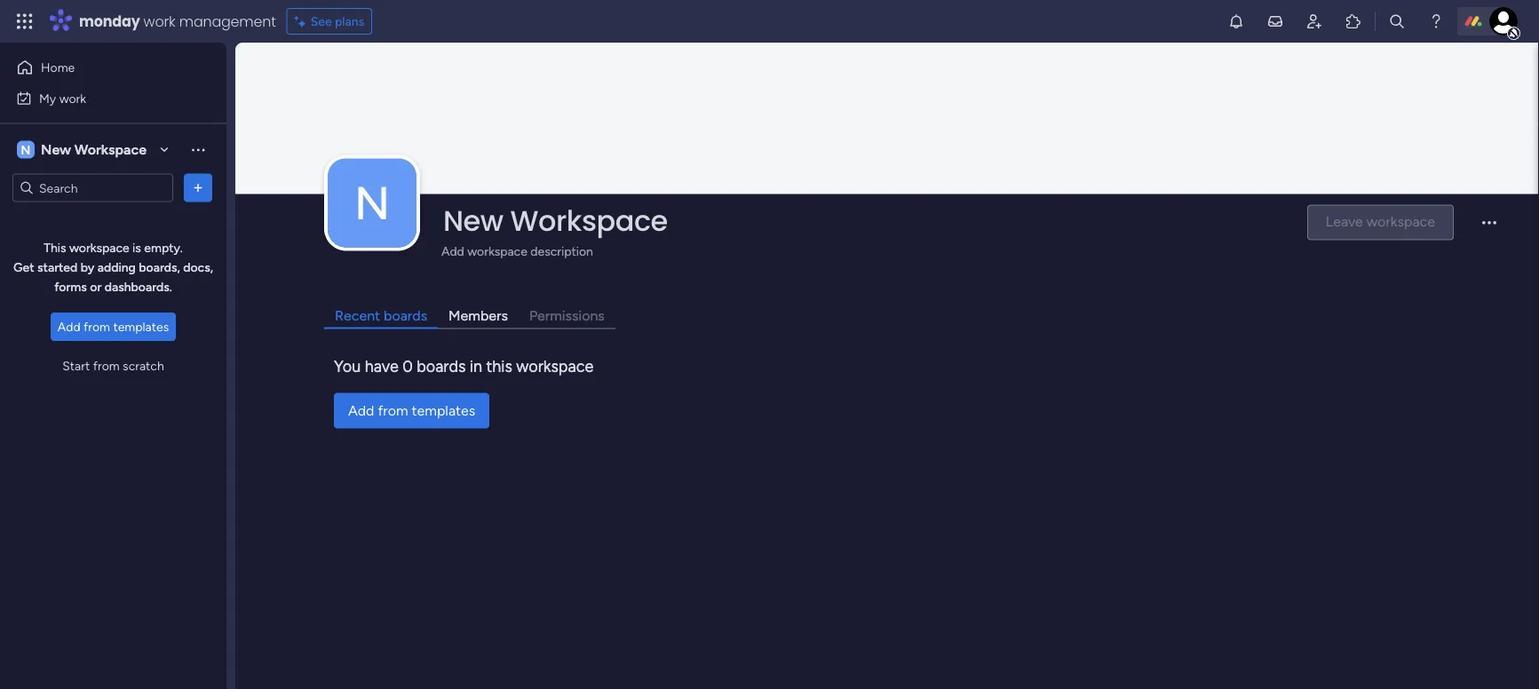 Task type: describe. For each thing, give the bounding box(es) containing it.
workspace down permissions
[[516, 357, 593, 376]]

add workspace description
[[441, 244, 593, 259]]

new workspace inside workspace selection element
[[41, 141, 147, 158]]

home
[[41, 60, 75, 75]]

by
[[81, 260, 94, 275]]

0 vertical spatial add
[[441, 244, 464, 259]]

my work
[[39, 91, 86, 106]]

this
[[44, 240, 66, 255]]

0 vertical spatial from
[[84, 319, 110, 334]]

help image
[[1427, 12, 1445, 30]]

workspace for add
[[467, 244, 527, 259]]

you have 0 boards in this workspace
[[334, 357, 593, 376]]

boards,
[[139, 260, 180, 275]]

New Workspace field
[[439, 201, 1292, 240]]

description
[[530, 244, 593, 259]]

select product image
[[16, 12, 34, 30]]

workspace for this
[[69, 240, 129, 255]]

start from scratch
[[62, 358, 164, 373]]

0
[[403, 357, 413, 376]]

workspace selection element
[[17, 139, 149, 160]]

started
[[37, 260, 77, 275]]

invite members image
[[1306, 12, 1323, 30]]

work for monday
[[143, 11, 175, 31]]

permissions
[[529, 308, 605, 324]]

see plans button
[[287, 8, 372, 35]]

forms
[[54, 279, 87, 294]]

home button
[[11, 53, 191, 82]]

work for my
[[59, 91, 86, 106]]

is
[[132, 240, 141, 255]]

inbox image
[[1267, 12, 1284, 30]]

workspace options image
[[189, 141, 207, 158]]

recent boards
[[335, 308, 427, 324]]

start
[[62, 358, 90, 373]]

docs,
[[183, 260, 213, 275]]

recent
[[335, 308, 380, 324]]

options image
[[189, 179, 207, 197]]

1 horizontal spatial add from templates button
[[334, 393, 490, 429]]

1 vertical spatial new
[[443, 201, 503, 240]]

0 horizontal spatial workspace image
[[17, 140, 35, 159]]

in
[[470, 357, 482, 376]]

you
[[334, 357, 361, 376]]

0 vertical spatial workspace
[[74, 141, 147, 158]]



Task type: vqa. For each thing, say whether or not it's contained in the screenshot.
third v2 subitems open icon from right
no



Task type: locate. For each thing, give the bounding box(es) containing it.
0 horizontal spatial add
[[58, 319, 80, 334]]

add from templates button up start from scratch button
[[50, 313, 176, 341]]

new down my work
[[41, 141, 71, 158]]

see
[[311, 14, 332, 29]]

new workspace
[[41, 141, 147, 158], [443, 201, 668, 240]]

get
[[13, 260, 34, 275]]

1 vertical spatial add from templates button
[[334, 393, 490, 429]]

boards right 0
[[417, 357, 466, 376]]

notifications image
[[1227, 12, 1245, 30]]

0 vertical spatial add from templates
[[58, 319, 169, 334]]

0 vertical spatial add from templates button
[[50, 313, 176, 341]]

templates for leftmost add from templates button
[[113, 319, 169, 334]]

0 vertical spatial boards
[[384, 308, 427, 324]]

new inside workspace selection element
[[41, 141, 71, 158]]

search everything image
[[1388, 12, 1406, 30]]

scratch
[[123, 358, 164, 373]]

1 vertical spatial add from templates
[[348, 403, 475, 419]]

1 vertical spatial work
[[59, 91, 86, 106]]

templates
[[113, 319, 169, 334], [412, 403, 475, 419]]

adding
[[97, 260, 136, 275]]

2 vertical spatial from
[[378, 403, 408, 419]]

apps image
[[1345, 12, 1362, 30]]

new workspace up description
[[443, 201, 668, 240]]

1 vertical spatial n
[[354, 175, 390, 231]]

1 vertical spatial workspace
[[510, 201, 668, 240]]

n button
[[328, 159, 417, 248]]

from inside button
[[93, 358, 120, 373]]

0 horizontal spatial n
[[21, 142, 31, 157]]

n inside popup button
[[354, 175, 390, 231]]

this
[[486, 357, 512, 376]]

0 horizontal spatial new workspace
[[41, 141, 147, 158]]

1 horizontal spatial work
[[143, 11, 175, 31]]

from
[[84, 319, 110, 334], [93, 358, 120, 373], [378, 403, 408, 419]]

boards right recent
[[384, 308, 427, 324]]

work inside button
[[59, 91, 86, 106]]

dashboards.
[[105, 279, 172, 294]]

1 horizontal spatial workspace
[[510, 201, 668, 240]]

1 horizontal spatial workspace image
[[328, 159, 417, 248]]

new workspace up search in workspace field
[[41, 141, 147, 158]]

1 horizontal spatial templates
[[412, 403, 475, 419]]

n
[[21, 142, 31, 157], [354, 175, 390, 231]]

0 horizontal spatial work
[[59, 91, 86, 106]]

2 horizontal spatial add
[[441, 244, 464, 259]]

have
[[365, 357, 399, 376]]

add for right add from templates button
[[348, 403, 374, 419]]

templates for right add from templates button
[[412, 403, 475, 419]]

from down have
[[378, 403, 408, 419]]

add up members
[[441, 244, 464, 259]]

start from scratch button
[[55, 352, 171, 380]]

add from templates down 0
[[348, 403, 475, 419]]

0 horizontal spatial new
[[41, 141, 71, 158]]

work right my
[[59, 91, 86, 106]]

new
[[41, 141, 71, 158], [443, 201, 503, 240]]

1 horizontal spatial add
[[348, 403, 374, 419]]

0 vertical spatial n
[[21, 142, 31, 157]]

add from templates for right add from templates button
[[348, 403, 475, 419]]

0 vertical spatial new
[[41, 141, 71, 158]]

workspace up description
[[510, 201, 668, 240]]

add up start
[[58, 319, 80, 334]]

1 vertical spatial from
[[93, 358, 120, 373]]

plans
[[335, 14, 364, 29]]

add from templates button down 0
[[334, 393, 490, 429]]

1 vertical spatial new workspace
[[443, 201, 668, 240]]

v2 ellipsis image
[[1482, 222, 1497, 236]]

add from templates
[[58, 319, 169, 334], [348, 403, 475, 419]]

0 vertical spatial work
[[143, 11, 175, 31]]

work
[[143, 11, 175, 31], [59, 91, 86, 106]]

workspace
[[74, 141, 147, 158], [510, 201, 668, 240]]

monday work management
[[79, 11, 276, 31]]

add from templates button
[[50, 313, 176, 341], [334, 393, 490, 429]]

1 horizontal spatial new workspace
[[443, 201, 668, 240]]

Search in workspace field
[[37, 178, 148, 198]]

templates down you have 0 boards in this workspace in the bottom left of the page
[[412, 403, 475, 419]]

1 horizontal spatial add from templates
[[348, 403, 475, 419]]

templates up scratch
[[113, 319, 169, 334]]

1 vertical spatial templates
[[412, 403, 475, 419]]

new up add workspace description
[[443, 201, 503, 240]]

workspace inside this workspace is empty. get started by adding boards, docs, forms or dashboards.
[[69, 240, 129, 255]]

add for leftmost add from templates button
[[58, 319, 80, 334]]

my work button
[[11, 84, 191, 112]]

or
[[90, 279, 102, 294]]

my
[[39, 91, 56, 106]]

workspace image
[[17, 140, 35, 159], [328, 159, 417, 248]]

see plans
[[311, 14, 364, 29]]

monday
[[79, 11, 140, 31]]

this workspace is empty. get started by adding boards, docs, forms or dashboards.
[[13, 240, 213, 294]]

0 horizontal spatial add from templates button
[[50, 313, 176, 341]]

1 horizontal spatial n
[[354, 175, 390, 231]]

add from templates up start from scratch button
[[58, 319, 169, 334]]

boards
[[384, 308, 427, 324], [417, 357, 466, 376]]

workspace left description
[[467, 244, 527, 259]]

from down or
[[84, 319, 110, 334]]

0 vertical spatial templates
[[113, 319, 169, 334]]

empty.
[[144, 240, 183, 255]]

add from templates for leftmost add from templates button
[[58, 319, 169, 334]]

1 vertical spatial boards
[[417, 357, 466, 376]]

management
[[179, 11, 276, 31]]

0 vertical spatial new workspace
[[41, 141, 147, 158]]

members
[[449, 308, 508, 324]]

0 horizontal spatial workspace
[[74, 141, 147, 158]]

0 horizontal spatial add from templates
[[58, 319, 169, 334]]

work right monday
[[143, 11, 175, 31]]

add
[[441, 244, 464, 259], [58, 319, 80, 334], [348, 403, 374, 419]]

gary orlando image
[[1489, 7, 1518, 36]]

2 vertical spatial add
[[348, 403, 374, 419]]

workspace
[[69, 240, 129, 255], [467, 244, 527, 259], [516, 357, 593, 376]]

workspace up search in workspace field
[[74, 141, 147, 158]]

add down you
[[348, 403, 374, 419]]

workspace up 'by'
[[69, 240, 129, 255]]

0 horizontal spatial templates
[[113, 319, 169, 334]]

1 horizontal spatial new
[[443, 201, 503, 240]]

from right start
[[93, 358, 120, 373]]

1 vertical spatial add
[[58, 319, 80, 334]]



